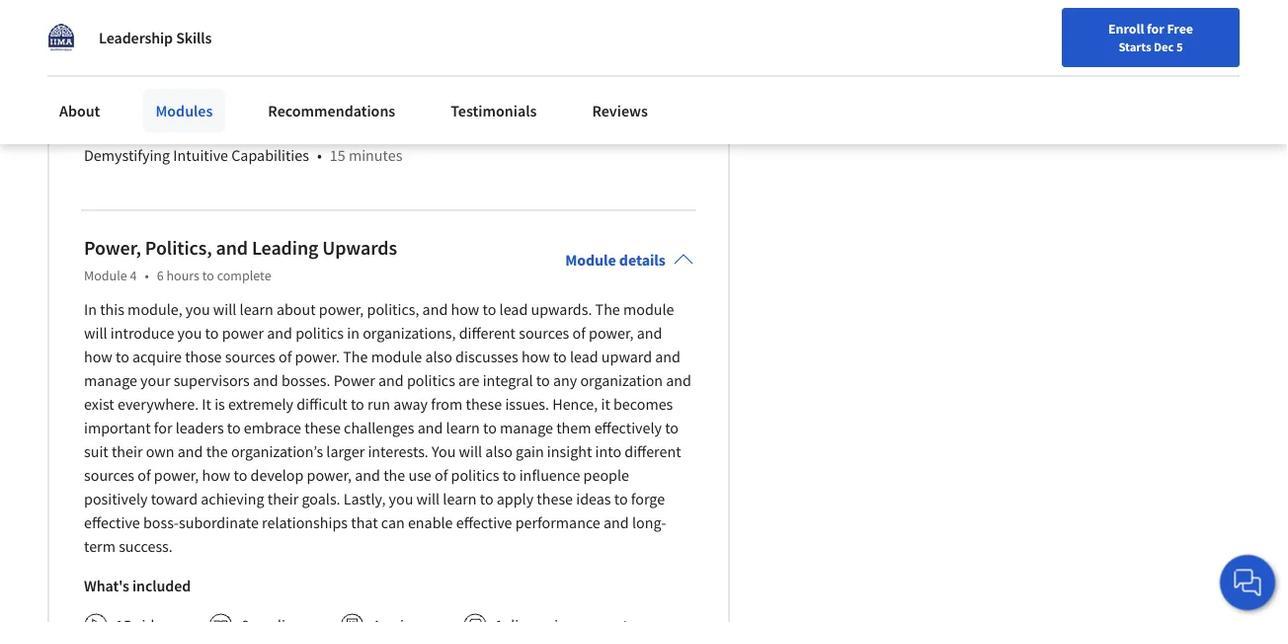 Task type: locate. For each thing, give the bounding box(es) containing it.
menu item
[[929, 20, 1056, 84]]

0 vertical spatial the
[[206, 442, 228, 462]]

different up the discusses
[[459, 323, 516, 343]]

0 horizontal spatial these
[[305, 418, 341, 438]]

module
[[565, 250, 616, 270], [84, 267, 127, 285]]

module details
[[565, 250, 666, 270]]

included
[[132, 576, 191, 596]]

0 vertical spatial for
[[1147, 20, 1165, 38]]

for up the dec
[[1147, 20, 1165, 38]]

politics up from
[[407, 371, 455, 390]]

1 vertical spatial the
[[343, 347, 368, 367]]

own
[[146, 442, 174, 462]]

1 horizontal spatial effective
[[456, 513, 512, 533]]

1 horizontal spatial these
[[466, 394, 502, 414]]

sources up positively
[[84, 466, 134, 485]]

the
[[206, 442, 228, 462], [384, 466, 405, 485]]

and right "upward"
[[655, 347, 681, 367]]

sources down power
[[225, 347, 275, 367]]

1 vertical spatial for
[[154, 418, 172, 438]]

0 vertical spatial their
[[112, 442, 143, 462]]

• inside power, politics, and leading upwards module 4 • 6 hours to complete
[[145, 267, 149, 285]]

for inside enroll for free starts dec 5
[[1147, 20, 1165, 38]]

power, up in
[[319, 300, 364, 319]]

power, up "upward"
[[589, 323, 634, 343]]

to right leaders
[[227, 418, 241, 438]]

and down leaders
[[178, 442, 203, 462]]

to right hours
[[202, 267, 214, 285]]

of down upwards.
[[573, 323, 586, 343]]

learn up enable
[[443, 489, 477, 509]]

how
[[451, 300, 479, 319], [84, 347, 112, 367], [522, 347, 550, 367], [202, 466, 230, 485]]

about
[[277, 300, 316, 319]]

influence
[[519, 466, 580, 485]]

power,
[[319, 300, 364, 319], [589, 323, 634, 343], [154, 466, 199, 485], [307, 466, 352, 485]]

toward
[[151, 489, 198, 509]]

to left the apply
[[480, 489, 494, 509]]

1 horizontal spatial sources
[[225, 347, 275, 367]]

1 horizontal spatial 15
[[330, 145, 346, 165]]

effective down the apply
[[456, 513, 512, 533]]

1 vertical spatial lead
[[570, 347, 598, 367]]

will down in
[[84, 323, 107, 343]]

recommendations
[[268, 101, 395, 121]]

is
[[215, 394, 225, 414]]

will
[[213, 300, 237, 319], [84, 323, 107, 343], [459, 442, 482, 462], [417, 489, 440, 509]]

leadership
[[99, 28, 173, 47]]

free
[[1167, 20, 1193, 38]]

1 horizontal spatial different
[[625, 442, 681, 462]]

0 horizontal spatial for
[[154, 418, 172, 438]]

1 vertical spatial you
[[177, 323, 202, 343]]

challenges
[[344, 418, 414, 438]]

of up bosses.
[[279, 347, 292, 367]]

0 vertical spatial manage
[[84, 371, 137, 390]]

5
[[1177, 39, 1183, 54]]

0 horizontal spatial also
[[425, 347, 452, 367]]

the down interests.
[[384, 466, 405, 485]]

1 horizontal spatial for
[[1147, 20, 1165, 38]]

2 effective from the left
[[456, 513, 512, 533]]

0 vertical spatial lead
[[500, 300, 528, 319]]

0 horizontal spatial the
[[206, 442, 228, 462]]

decision-
[[259, 11, 320, 31]]

0 vertical spatial module
[[623, 300, 674, 319]]

lead left upwards.
[[500, 300, 528, 319]]

module
[[623, 300, 674, 319], [371, 347, 422, 367]]

module down organizations,
[[371, 347, 422, 367]]

lead
[[500, 300, 528, 319], [570, 347, 598, 367]]

0 vertical spatial you
[[186, 300, 210, 319]]

success.
[[119, 537, 173, 556]]

0 horizontal spatial their
[[112, 442, 143, 462]]

1 horizontal spatial •
[[317, 145, 322, 165]]

will right you
[[459, 442, 482, 462]]

them
[[556, 418, 591, 438]]

lastly,
[[344, 489, 386, 509]]

to left the forge
[[614, 489, 628, 509]]

1 horizontal spatial module
[[565, 250, 616, 270]]

and down ideas
[[604, 513, 629, 533]]

upwards.
[[531, 300, 592, 319]]

the up power
[[343, 347, 368, 367]]

enable
[[408, 513, 453, 533]]

• down total 15 minutes
[[317, 145, 322, 165]]

and up extremely
[[253, 371, 278, 390]]

extremely
[[228, 394, 293, 414]]

module left 4
[[84, 267, 127, 285]]

these up performance
[[537, 489, 573, 509]]

organization
[[580, 371, 663, 390]]

about
[[59, 101, 100, 121]]

these down are
[[466, 394, 502, 414]]

introduce
[[110, 323, 174, 343]]

manage up exist
[[84, 371, 137, 390]]

to down integral
[[483, 418, 497, 438]]

0 horizontal spatial lead
[[500, 300, 528, 319]]

0 vertical spatial •
[[317, 145, 322, 165]]

0 horizontal spatial module
[[84, 267, 127, 285]]

• left 6
[[145, 267, 149, 285]]

for inside in this module, you will learn about power, politics, and how to lead upwards. the module will introduce you to power and politics in organizations, different sources of power, and how to acquire those sources of power. the module also discusses how to lead upward and manage your supervisors and bosses. power and politics are integral to any organization and exist everywhere. it is extremely difficult to run away from these issues. hence, it becomes important for leaders to embrace these challenges and learn to manage them effectively to suit their own and the organization's larger interests. you will also gain insight into different sources of power, how to develop power, and the use of politics to influence people positively toward achieving their goals. lastly, you will learn to apply these ideas to forge effective boss-subordinate relationships that can enable effective performance and long- term success.
[[154, 418, 172, 438]]

upwards
[[322, 236, 397, 261]]

to up the apply
[[503, 466, 516, 485]]

leading
[[252, 236, 318, 261]]

power
[[334, 371, 375, 390]]

minutes
[[327, 106, 381, 126], [349, 145, 403, 165]]

0 horizontal spatial •
[[145, 267, 149, 285]]

1 vertical spatial •
[[145, 267, 149, 285]]

of down own
[[138, 466, 151, 485]]

effective down positively
[[84, 513, 140, 533]]

testimonials
[[451, 101, 537, 121]]

0 horizontal spatial effective
[[84, 513, 140, 533]]

in this module, you will learn about power, politics, and how to lead upwards. the module will introduce you to power and politics in organizations, different sources of power, and how to acquire those sources of power. the module also discusses how to lead upward and manage your supervisors and bosses. power and politics are integral to any organization and exist everywhere. it is extremely difficult to run away from these issues. hence, it becomes important for leaders to embrace these challenges and learn to manage them effectively to suit their own and the organization's larger interests. you will also gain insight into different sources of power, how to develop power, and the use of politics to influence people positively toward achieving their goals. lastly, you will learn to apply these ideas to forge effective boss-subordinate relationships that can enable effective performance and long- term success.
[[84, 300, 692, 556]]

learn up power
[[240, 300, 273, 319]]

module left details
[[565, 250, 616, 270]]

2 horizontal spatial sources
[[519, 323, 569, 343]]

0 horizontal spatial different
[[459, 323, 516, 343]]

you up can
[[389, 489, 413, 509]]

discusses
[[456, 347, 518, 367]]

modules link
[[144, 89, 225, 132]]

0 vertical spatial different
[[459, 323, 516, 343]]

enroll
[[1109, 20, 1144, 38]]

1 horizontal spatial the
[[384, 466, 405, 485]]

in
[[84, 300, 97, 319]]

their down develop at the bottom of page
[[267, 489, 299, 509]]

1 vertical spatial minutes
[[349, 145, 403, 165]]

• inside hide info about module content region
[[317, 145, 322, 165]]

to up those
[[205, 323, 219, 343]]

these down difficult
[[305, 418, 341, 438]]

the right upwards.
[[595, 300, 620, 319]]

you
[[186, 300, 210, 319], [177, 323, 202, 343], [389, 489, 413, 509]]

manage
[[84, 371, 137, 390], [500, 418, 553, 438]]

the down leaders
[[206, 442, 228, 462]]

you down hours
[[186, 300, 210, 319]]

1 vertical spatial 15
[[330, 145, 346, 165]]

1 horizontal spatial lead
[[570, 347, 598, 367]]

and up "upward"
[[637, 323, 662, 343]]

0 horizontal spatial 15
[[307, 106, 323, 126]]

1 vertical spatial also
[[485, 442, 513, 462]]

minutes down recommendations
[[349, 145, 403, 165]]

manage down issues.
[[500, 418, 553, 438]]

how up the discusses
[[451, 300, 479, 319]]

will up enable
[[417, 489, 440, 509]]

gain
[[516, 442, 544, 462]]

you
[[432, 442, 456, 462]]

their down important at the bottom left of page
[[112, 442, 143, 462]]

ideas
[[576, 489, 611, 509]]

these
[[466, 394, 502, 414], [305, 418, 341, 438], [537, 489, 573, 509]]

0 horizontal spatial sources
[[84, 466, 134, 485]]

for up own
[[154, 418, 172, 438]]

1 vertical spatial the
[[384, 466, 405, 485]]

0 vertical spatial learn
[[240, 300, 273, 319]]

reviews link
[[580, 89, 660, 132]]

politics down you
[[451, 466, 499, 485]]

module down details
[[623, 300, 674, 319]]

issues.
[[505, 394, 549, 414]]

positively
[[84, 489, 148, 509]]

15 right total
[[307, 106, 323, 126]]

skills
[[176, 28, 212, 47]]

substitution
[[146, 11, 227, 31]]

and up complete
[[216, 236, 248, 261]]

lead up any
[[570, 347, 598, 367]]

1
[[116, 106, 124, 126]]

politics up power.
[[296, 323, 344, 343]]

can
[[381, 513, 405, 533]]

achieving
[[201, 489, 264, 509]]

1 vertical spatial manage
[[500, 418, 553, 438]]

of
[[573, 323, 586, 343], [279, 347, 292, 367], [138, 466, 151, 485], [435, 466, 448, 485]]

and left decision-
[[230, 11, 256, 31]]

2 vertical spatial these
[[537, 489, 573, 509]]

15 down total 15 minutes
[[330, 145, 346, 165]]

demystifying
[[84, 145, 170, 165]]

2 vertical spatial sources
[[84, 466, 134, 485]]

2 vertical spatial you
[[389, 489, 413, 509]]

what's included
[[84, 576, 191, 596]]

1 horizontal spatial their
[[267, 489, 299, 509]]

into
[[595, 442, 622, 462]]

and up becomes
[[666, 371, 692, 390]]

recommendations link
[[256, 89, 407, 132]]

and up you
[[418, 418, 443, 438]]

demystifying intuitive capabilities • 15 minutes
[[84, 145, 403, 165]]

sources
[[519, 323, 569, 343], [225, 347, 275, 367], [84, 466, 134, 485]]

insight
[[547, 442, 592, 462]]

1 vertical spatial sources
[[225, 347, 275, 367]]

forge
[[631, 489, 665, 509]]

organizations,
[[363, 323, 456, 343]]

1 vertical spatial module
[[371, 347, 422, 367]]

0 horizontal spatial the
[[343, 347, 368, 367]]

also left gain
[[485, 442, 513, 462]]

starts
[[1119, 39, 1152, 54]]

to
[[202, 267, 214, 285], [483, 300, 496, 319], [205, 323, 219, 343], [116, 347, 129, 367], [553, 347, 567, 367], [536, 371, 550, 390], [351, 394, 364, 414], [227, 418, 241, 438], [483, 418, 497, 438], [665, 418, 679, 438], [234, 466, 247, 485], [503, 466, 516, 485], [480, 489, 494, 509], [614, 489, 628, 509]]

learn down from
[[446, 418, 480, 438]]

effective
[[84, 513, 140, 533], [456, 513, 512, 533]]

power
[[222, 323, 264, 343]]

sources down upwards.
[[519, 323, 569, 343]]

different
[[459, 323, 516, 343], [625, 442, 681, 462]]

away
[[393, 394, 428, 414]]

the
[[595, 300, 620, 319], [343, 347, 368, 367]]

chat with us image
[[1232, 567, 1264, 599]]

use
[[408, 466, 432, 485]]

0 vertical spatial the
[[595, 300, 620, 319]]

you up those
[[177, 323, 202, 343]]

of right use
[[435, 466, 448, 485]]

also down organizations,
[[425, 347, 452, 367]]

minutes right total
[[327, 106, 381, 126]]

different down the effectively
[[625, 442, 681, 462]]



Task type: vqa. For each thing, say whether or not it's contained in the screenshot.
Home image
no



Task type: describe. For each thing, give the bounding box(es) containing it.
0 vertical spatial minutes
[[327, 106, 381, 126]]

testimonials link
[[439, 89, 549, 132]]

attribute
[[84, 11, 142, 31]]

your
[[140, 371, 170, 390]]

to inside power, politics, and leading upwards module 4 • 6 hours to complete
[[202, 267, 214, 285]]

how up the achieving
[[202, 466, 230, 485]]

0 vertical spatial sources
[[519, 323, 569, 343]]

6
[[157, 267, 164, 285]]

embrace
[[244, 418, 301, 438]]

it
[[601, 394, 610, 414]]

1 horizontal spatial the
[[595, 300, 620, 319]]

1 vertical spatial these
[[305, 418, 341, 438]]

to left any
[[536, 371, 550, 390]]

0 vertical spatial 15
[[307, 106, 323, 126]]

and up organizations,
[[422, 300, 448, 319]]

to down becomes
[[665, 418, 679, 438]]

develop
[[250, 466, 304, 485]]

and up "run"
[[378, 371, 404, 390]]

0 horizontal spatial manage
[[84, 371, 137, 390]]

prompt
[[200, 106, 250, 126]]

1 vertical spatial different
[[625, 442, 681, 462]]

0 vertical spatial also
[[425, 347, 452, 367]]

about link
[[47, 89, 112, 132]]

organization's
[[231, 442, 323, 462]]

hours
[[166, 267, 200, 285]]

this
[[100, 300, 124, 319]]

relationships
[[262, 513, 348, 533]]

power, politics, and leading upwards module 4 • 6 hours to complete
[[84, 236, 397, 285]]

and inside power, politics, and leading upwards module 4 • 6 hours to complete
[[216, 236, 248, 261]]

what's
[[84, 576, 129, 596]]

1 effective from the left
[[84, 513, 140, 533]]

long-
[[632, 513, 666, 533]]

that
[[351, 513, 378, 533]]

biases
[[373, 11, 415, 31]]

1 discussion prompt
[[116, 106, 250, 126]]

0 vertical spatial these
[[466, 394, 502, 414]]

those
[[185, 347, 222, 367]]

everywhere.
[[117, 394, 199, 414]]

hide info about module content region
[[84, 0, 693, 183]]

difficult
[[297, 394, 347, 414]]

and up lastly,
[[355, 466, 380, 485]]

in
[[347, 323, 360, 343]]

becomes
[[614, 394, 673, 414]]

0 horizontal spatial module
[[371, 347, 422, 367]]

how up integral
[[522, 347, 550, 367]]

attribute substitution and decision-making biases
[[84, 11, 415, 31]]

performance
[[515, 513, 601, 533]]

are
[[458, 371, 480, 390]]

apply
[[497, 489, 534, 509]]

1 horizontal spatial module
[[623, 300, 674, 319]]

interests.
[[368, 442, 429, 462]]

details
[[619, 250, 666, 270]]

power.
[[295, 347, 340, 367]]

will up power
[[213, 300, 237, 319]]

module inside power, politics, and leading upwards module 4 • 6 hours to complete
[[84, 267, 127, 285]]

larger
[[326, 442, 365, 462]]

modules
[[156, 101, 213, 121]]

supervisors
[[174, 371, 250, 390]]

1 vertical spatial politics
[[407, 371, 455, 390]]

2 vertical spatial learn
[[443, 489, 477, 509]]

1 vertical spatial learn
[[446, 418, 480, 438]]

how up exist
[[84, 347, 112, 367]]

effectively
[[594, 418, 662, 438]]

it
[[202, 394, 211, 414]]

1 horizontal spatial also
[[485, 442, 513, 462]]

subordinate
[[179, 513, 259, 533]]

to up any
[[553, 347, 567, 367]]

to up the achieving
[[234, 466, 247, 485]]

intuitive
[[173, 145, 228, 165]]

1 vertical spatial their
[[267, 489, 299, 509]]

making
[[320, 11, 370, 31]]

any
[[553, 371, 577, 390]]

hence,
[[553, 394, 598, 414]]

1 horizontal spatial manage
[[500, 418, 553, 438]]

important
[[84, 418, 151, 438]]

leadership skills
[[99, 28, 212, 47]]

people
[[584, 466, 629, 485]]

enroll for free starts dec 5
[[1109, 20, 1193, 54]]

complete
[[217, 267, 271, 285]]

term
[[84, 537, 116, 556]]

politics,
[[145, 236, 212, 261]]

discussion
[[127, 106, 197, 126]]

4
[[130, 267, 137, 285]]

integral
[[483, 371, 533, 390]]

to left "run"
[[351, 394, 364, 414]]

leaders
[[176, 418, 224, 438]]

and down about
[[267, 323, 292, 343]]

total
[[271, 106, 304, 126]]

and inside hide info about module content region
[[230, 11, 256, 31]]

iima - iim ahmedabad image
[[47, 24, 75, 51]]

total 15 minutes
[[271, 106, 381, 126]]

run
[[367, 394, 390, 414]]

bosses.
[[281, 371, 330, 390]]

module,
[[128, 300, 182, 319]]

exist
[[84, 394, 114, 414]]

boss-
[[143, 513, 179, 533]]

power,
[[84, 236, 141, 261]]

to up the discusses
[[483, 300, 496, 319]]

suit
[[84, 442, 108, 462]]

politics,
[[367, 300, 419, 319]]

0 vertical spatial politics
[[296, 323, 344, 343]]

goals.
[[302, 489, 340, 509]]

to down introduce
[[116, 347, 129, 367]]

2 vertical spatial politics
[[451, 466, 499, 485]]

2 horizontal spatial these
[[537, 489, 573, 509]]

dec
[[1154, 39, 1174, 54]]

coursera image
[[24, 16, 149, 48]]

power, up goals.
[[307, 466, 352, 485]]

acquire
[[132, 347, 182, 367]]

power, up toward
[[154, 466, 199, 485]]



